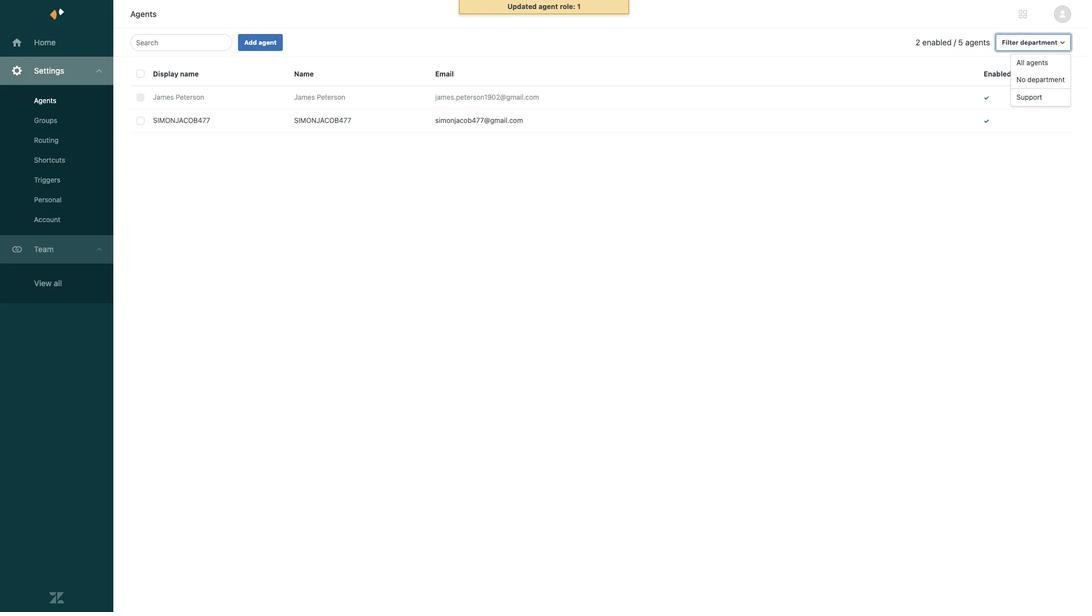 Task type: locate. For each thing, give the bounding box(es) containing it.
agents up groups
[[34, 96, 56, 105]]

department down all agents
[[1028, 75, 1066, 84]]

agents
[[966, 37, 991, 47], [1027, 58, 1049, 67]]

1 vertical spatial agent
[[259, 39, 277, 46]]

james down display
[[153, 93, 174, 102]]

james peterson down name
[[294, 93, 346, 102]]

0 horizontal spatial james peterson
[[153, 93, 204, 102]]

name
[[180, 70, 199, 78]]

enabled
[[923, 37, 952, 47]]

all
[[54, 278, 62, 288]]

1 horizontal spatial agents
[[1027, 58, 1049, 67]]

updated
[[508, 2, 537, 11]]

department inside button
[[1021, 39, 1058, 46]]

simonjacob477 down name
[[294, 116, 352, 125]]

peterson
[[176, 93, 204, 102], [317, 93, 346, 102]]

agents right 5
[[966, 37, 991, 47]]

simonjacob477@gmail.com
[[436, 116, 523, 125]]

2 james from the left
[[294, 93, 315, 102]]

simonjacob477 down display name
[[153, 116, 210, 125]]

simonjacob477
[[153, 116, 210, 125], [294, 116, 352, 125]]

agent
[[539, 2, 558, 11], [259, 39, 277, 46]]

all
[[1017, 58, 1025, 67]]

enabled
[[984, 70, 1012, 78]]

james
[[153, 93, 174, 102], [294, 93, 315, 102]]

agents up search text box
[[130, 9, 157, 19]]

add agent
[[244, 39, 277, 46]]

1 james from the left
[[153, 93, 174, 102]]

0 horizontal spatial agent
[[259, 39, 277, 46]]

display
[[153, 70, 178, 78]]

1 horizontal spatial james peterson
[[294, 93, 346, 102]]

0 horizontal spatial james
[[153, 93, 174, 102]]

name
[[294, 70, 314, 78]]

agents right all
[[1027, 58, 1049, 67]]

/
[[954, 37, 957, 47]]

department
[[1021, 39, 1058, 46], [1028, 75, 1066, 84]]

0 vertical spatial agents
[[966, 37, 991, 47]]

agent left role:
[[539, 2, 558, 11]]

department up all agents
[[1021, 39, 1058, 46]]

agent for updated
[[539, 2, 558, 11]]

1 horizontal spatial agents
[[130, 9, 157, 19]]

1 horizontal spatial james
[[294, 93, 315, 102]]

agent right the add at the top left of page
[[259, 39, 277, 46]]

0 vertical spatial agent
[[539, 2, 558, 11]]

james down name
[[294, 93, 315, 102]]

filter
[[1003, 39, 1019, 46]]

james.peterson1902@gmail.com
[[436, 93, 539, 102]]

1 horizontal spatial agent
[[539, 2, 558, 11]]

1 vertical spatial department
[[1028, 75, 1066, 84]]

department for filter department
[[1021, 39, 1058, 46]]

filter department
[[1003, 39, 1058, 46]]

james peterson down display name
[[153, 93, 204, 102]]

1
[[578, 2, 581, 11]]

updated agent role: 1
[[508, 2, 581, 11]]

Search text field
[[136, 36, 223, 49]]

1 vertical spatial agents
[[34, 96, 56, 105]]

agent inside button
[[259, 39, 277, 46]]

agents
[[130, 9, 157, 19], [34, 96, 56, 105]]

routing
[[34, 136, 59, 145]]

0 vertical spatial department
[[1021, 39, 1058, 46]]

james peterson
[[153, 93, 204, 102], [294, 93, 346, 102]]

1 vertical spatial agents
[[1027, 58, 1049, 67]]

shortcuts
[[34, 156, 65, 164]]

0 horizontal spatial simonjacob477
[[153, 116, 210, 125]]

1 horizontal spatial peterson
[[317, 93, 346, 102]]

view all
[[34, 278, 62, 288]]

filter department button
[[996, 34, 1072, 51]]

1 horizontal spatial simonjacob477
[[294, 116, 352, 125]]

5
[[959, 37, 964, 47]]

0 horizontal spatial peterson
[[176, 93, 204, 102]]

display name
[[153, 70, 199, 78]]



Task type: vqa. For each thing, say whether or not it's contained in the screenshot.
The Close IMAGE
no



Task type: describe. For each thing, give the bounding box(es) containing it.
view
[[34, 278, 52, 288]]

groups
[[34, 116, 57, 125]]

2 peterson from the left
[[317, 93, 346, 102]]

0 horizontal spatial agents
[[966, 37, 991, 47]]

2
[[916, 37, 921, 47]]

1 james peterson from the left
[[153, 93, 204, 102]]

team
[[34, 244, 54, 254]]

agent for add
[[259, 39, 277, 46]]

2 simonjacob477 from the left
[[294, 116, 352, 125]]

no department
[[1017, 75, 1066, 84]]

1 peterson from the left
[[176, 93, 204, 102]]

2 enabled / 5 agents
[[916, 37, 991, 47]]

0 horizontal spatial agents
[[34, 96, 56, 105]]

department for no department
[[1028, 75, 1066, 84]]

settings
[[34, 66, 64, 75]]

2 james peterson from the left
[[294, 93, 346, 102]]

zendesk products image
[[1020, 10, 1028, 18]]

triggers
[[34, 176, 60, 184]]

add agent button
[[238, 34, 283, 51]]

1 simonjacob477 from the left
[[153, 116, 210, 125]]

0 vertical spatial agents
[[130, 9, 157, 19]]

add
[[244, 39, 257, 46]]

email
[[436, 70, 454, 78]]

support
[[1017, 93, 1043, 102]]

role:
[[560, 2, 576, 11]]

personal
[[34, 196, 62, 204]]

account
[[34, 216, 60, 224]]

no
[[1017, 75, 1026, 84]]

home
[[34, 37, 56, 47]]

all agents
[[1017, 58, 1049, 67]]



